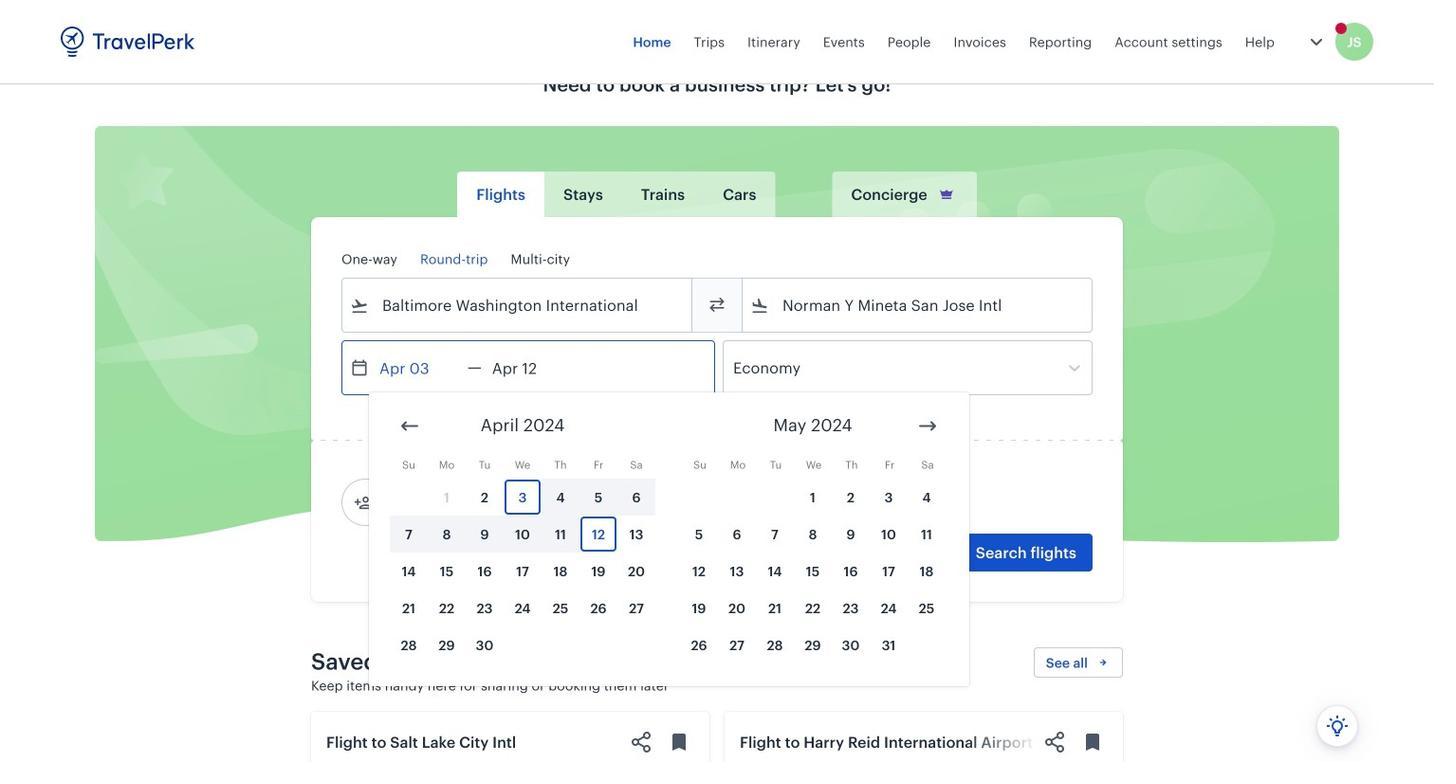 Task type: describe. For each thing, give the bounding box(es) containing it.
From search field
[[369, 290, 667, 321]]

To search field
[[769, 290, 1067, 321]]

Return text field
[[482, 342, 580, 395]]

calendar application
[[369, 393, 1434, 701]]

move forward to switch to the next month. image
[[916, 415, 939, 438]]



Task type: locate. For each thing, give the bounding box(es) containing it.
move backward to switch to the previous month. image
[[398, 415, 421, 438]]

Depart text field
[[369, 342, 468, 395]]

Add first traveler search field
[[373, 488, 570, 518]]



